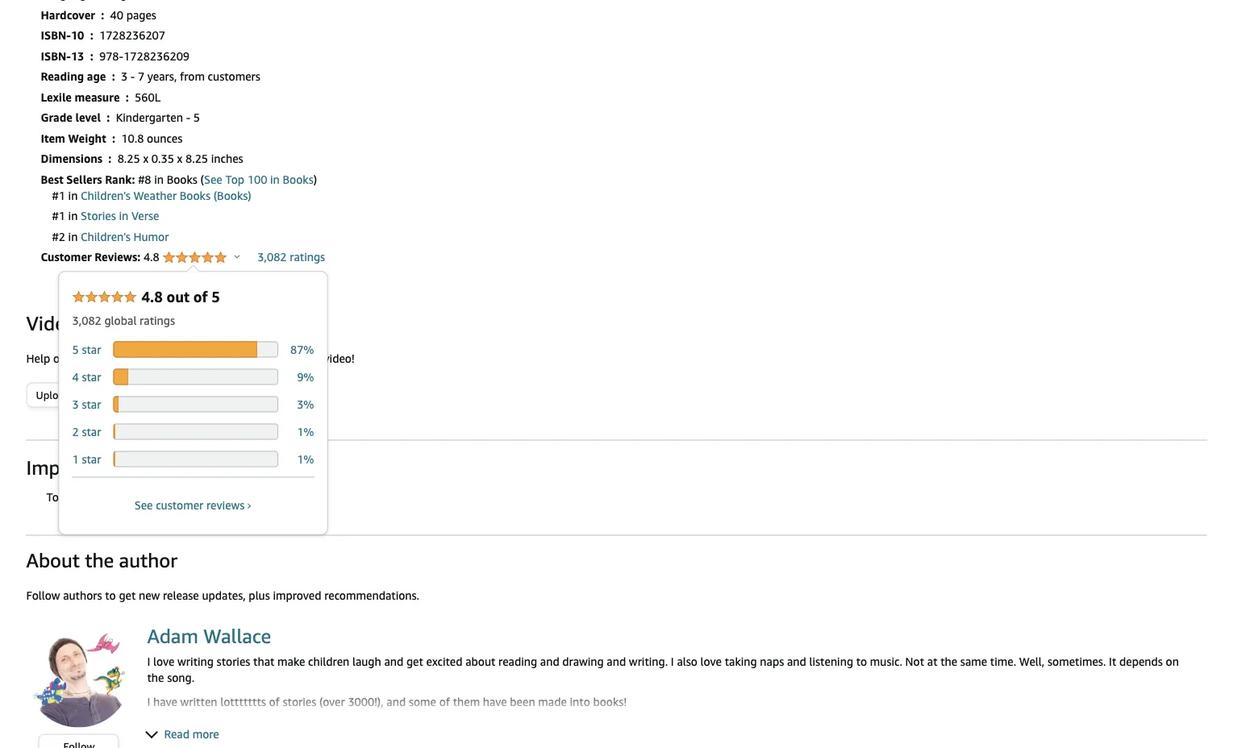 Task type: locate. For each thing, give the bounding box(es) containing it.
1% link for 2 star
[[297, 425, 314, 439]]

1 horizontal spatial get
[[407, 655, 423, 669]]

progress bar up 1 stars represent 1% of rating element
[[113, 424, 278, 440]]

the
[[85, 549, 114, 572], [941, 655, 958, 669], [147, 672, 164, 685]]

hardcover                                     ‏                                         :                                     ‎ 40 pages isbn-10                                     ‏                                         :                                     ‎ 1728236207 isbn-13                                     ‏                                         :                                     ‎ 978-1728236209 reading age                                     ‏                                         :                                     ‎ 3 - 7 years, from customers lexile measure                                     ‏                                         :                                     ‎ 560l grade level                                     ‏                                         :                                     ‎ kindergarten - 5 item weight                                     ‏                                         :                                     ‎ 10.8 ounces dimensions                                     ‏                                         :                                     ‎ 8.25 x 0.35 x 8.25 inches
[[41, 8, 260, 165]]

4.8 left out
[[142, 288, 163, 306]]

0 horizontal spatial stories
[[217, 655, 250, 669]]

0 vertical spatial 4.8
[[144, 251, 163, 264]]

weight
[[68, 132, 106, 145]]

8.25 up (
[[186, 152, 208, 165]]

i love writing stories that make children laugh and get excited about reading and drawing and writing. i also love taking naps and listening to music. not at the same time. well, sometimes. it depends on the song.
[[147, 655, 1180, 685]]

3 inside 3 stars represent 3% of rating element
[[72, 398, 79, 411]]

the up authors
[[85, 549, 114, 572]]

of right out
[[193, 288, 208, 306]]

- left the 7
[[131, 70, 135, 83]]

more right learn
[[118, 352, 144, 365]]

and right laugh
[[384, 655, 404, 669]]

1 horizontal spatial x
[[177, 152, 183, 165]]

0 horizontal spatial ratings
[[140, 314, 175, 327]]

3%
[[297, 398, 314, 411]]

progress bar up 4 stars represent 9% of rating element
[[113, 342, 278, 358]]

1 horizontal spatial 8.25
[[186, 152, 208, 165]]

0 vertical spatial 1%
[[297, 425, 314, 439]]

3 progress bar from the top
[[113, 397, 278, 413]]

to right authors
[[105, 589, 116, 602]]

i
[[147, 655, 150, 669], [671, 655, 674, 669], [147, 696, 150, 709]]

1 vertical spatial 3,082
[[72, 314, 102, 327]]

more right read
[[193, 728, 219, 741]]

issue
[[112, 491, 138, 504]]

0 horizontal spatial love
[[153, 655, 175, 669]]

1 1% link from the top
[[297, 425, 314, 439]]

star for 2
[[82, 425, 101, 439]]

4.8
[[144, 251, 163, 264], [142, 288, 163, 306]]

to
[[105, 589, 116, 602], [857, 655, 868, 669]]

1 vertical spatial to
[[857, 655, 868, 669]]

stories in verse link
[[81, 209, 159, 223]]

in right "#8"
[[154, 173, 164, 186]]

love
[[153, 655, 175, 669], [701, 655, 722, 669]]

1 vertical spatial ratings
[[140, 314, 175, 327]]

level
[[75, 111, 101, 124]]

0 horizontal spatial about
[[147, 352, 177, 365]]

:
[[101, 8, 104, 21], [90, 29, 93, 42], [90, 49, 93, 63], [112, 70, 115, 83], [126, 90, 129, 104], [107, 111, 110, 124], [112, 132, 115, 145], [108, 152, 112, 165]]

#1
[[52, 189, 65, 202], [52, 209, 65, 223]]

hardcover
[[41, 8, 95, 21]]

1 horizontal spatial about
[[466, 655, 496, 669]]

well,
[[1020, 655, 1045, 669]]

progress bar down help others learn more about this product by uploading a video!
[[113, 369, 278, 385]]

0 vertical spatial ratings
[[290, 251, 325, 264]]

1 videos element from the top
[[26, 310, 1207, 336]]

0 horizontal spatial x
[[143, 152, 149, 165]]

‏ right age
[[109, 70, 109, 83]]

get
[[119, 589, 136, 602], [407, 655, 423, 669]]

best sellers rank: #8 in books ( see top 100 in books ) #1 in children's weather books (books) #1 in stories in verse #2 in children's humor
[[41, 173, 317, 243]]

1 vertical spatial videos element
[[26, 352, 355, 365]]

i down 'adam'
[[147, 655, 150, 669]]

1 vertical spatial 3
[[72, 398, 79, 411]]

progress bar down 4 stars represent 9% of rating element
[[113, 397, 278, 413]]

1
[[72, 453, 79, 466]]

1% link for 1 star
[[297, 453, 314, 466]]

progress bar inside 2 stars represent 1% of rating element
[[113, 424, 278, 440]]

3 star from the top
[[82, 398, 101, 411]]

‏ right the 10
[[87, 29, 87, 42]]

star for 1
[[82, 453, 101, 466]]

and left some
[[387, 696, 406, 709]]

item
[[41, 132, 65, 145]]

get left excited
[[407, 655, 423, 669]]

see customer reviews link
[[134, 499, 252, 512]]

depends
[[1120, 655, 1163, 669]]

global
[[104, 314, 137, 327]]

progress bar down 2 stars represent 1% of rating element
[[113, 451, 278, 468]]

0 horizontal spatial to
[[105, 589, 116, 602]]

product,
[[188, 491, 231, 504]]

in down "sellers"
[[68, 189, 78, 202]]

about down 3,082 global ratings
[[147, 352, 177, 365]]

3% link
[[297, 398, 314, 411]]

progress bar inside 1 stars represent 1% of rating element
[[113, 451, 278, 468]]

dimensions
[[41, 152, 102, 165]]

2 videos element from the top
[[26, 352, 355, 365]]

stories
[[81, 209, 116, 223]]

videos element
[[26, 310, 1207, 336], [26, 352, 355, 365]]

i for i love writing stories that make children laugh and get excited about reading and drawing and writing. i also love taking naps and listening to music. not at the same time. well, sometimes. it depends on the song.
[[147, 655, 150, 669]]

0 vertical spatial to
[[105, 589, 116, 602]]

progress bar inside '5 stars represent 87% of rating' element
[[113, 342, 278, 358]]

isbn- down hardcover
[[41, 29, 71, 42]]

‏ left 560l
[[123, 90, 123, 104]]

of right lottttttts
[[269, 696, 280, 709]]

this right with
[[166, 491, 185, 504]]

isbn-
[[41, 29, 71, 42], [41, 49, 71, 63]]

: left 560l
[[126, 90, 129, 104]]

‏ right level
[[104, 111, 104, 124]]

progress bar inside 3 stars represent 3% of rating element
[[113, 397, 278, 413]]

see left customer
[[134, 499, 153, 512]]

2 vertical spatial 5
[[72, 343, 79, 356]]

more inside button
[[193, 728, 219, 741]]

4 star
[[72, 370, 104, 384]]

0 horizontal spatial have
[[153, 696, 177, 709]]

1 horizontal spatial the
[[147, 672, 164, 685]]

1 vertical spatial -
[[186, 111, 191, 124]]

1 1% from the top
[[297, 425, 314, 439]]

the right the at at the bottom right
[[941, 655, 958, 669]]

1 have from the left
[[153, 696, 177, 709]]

release
[[163, 589, 199, 602]]

8.25 down 10.8
[[118, 152, 140, 165]]

4 star from the top
[[82, 425, 101, 439]]

3,082
[[258, 251, 287, 264], [72, 314, 102, 327]]

3 stars represent 3% of rating element
[[72, 391, 314, 418]]

1 horizontal spatial have
[[483, 696, 507, 709]]

1% link inside 1 stars represent 1% of rating element
[[297, 453, 314, 466]]

this left product
[[180, 352, 199, 365]]

3,082 for 3,082 ratings
[[258, 251, 287, 264]]

1 horizontal spatial more
[[193, 728, 219, 741]]

star for 3
[[82, 398, 101, 411]]

2 star from the top
[[82, 370, 101, 384]]

get inside i love writing stories that make children laugh and get excited about reading and drawing and writing. i also love taking naps and listening to music. not at the same time. well, sometimes. it depends on the song.
[[407, 655, 423, 669]]

5 up 4
[[72, 343, 79, 356]]

1 vertical spatial 1%
[[297, 453, 314, 466]]

2 horizontal spatial of
[[439, 696, 450, 709]]

3 star
[[72, 398, 104, 411]]

4 star link
[[72, 370, 104, 384]]

with
[[141, 491, 163, 504]]

1 vertical spatial about
[[466, 655, 496, 669]]

see left "top"
[[204, 173, 222, 186]]

children's down rank:
[[81, 189, 131, 202]]

top
[[225, 173, 245, 186]]

ratings right popover image
[[290, 251, 325, 264]]

read
[[164, 728, 190, 741]]

#1 up #2
[[52, 209, 65, 223]]

#2
[[52, 230, 65, 243]]

love right "also"
[[701, 655, 722, 669]]

follow authors to get new release updates, plus improved recommendations.
[[26, 589, 420, 602]]

5 progress bar from the top
[[113, 451, 278, 468]]

1 horizontal spatial 3
[[121, 70, 128, 83]]

‎ left '978-'
[[96, 49, 96, 63]]

4 progress bar from the top
[[113, 424, 278, 440]]

read more
[[164, 728, 219, 741]]

0 vertical spatial isbn-
[[41, 29, 71, 42]]

them
[[453, 696, 480, 709]]

0 horizontal spatial -
[[131, 70, 135, 83]]

0 vertical spatial the
[[85, 549, 114, 572]]

0 vertical spatial 3,082
[[258, 251, 287, 264]]

‎ left 40
[[107, 8, 107, 21]]

1 vertical spatial more
[[193, 728, 219, 741]]

love up song. on the bottom left of page
[[153, 655, 175, 669]]

1 horizontal spatial love
[[701, 655, 722, 669]]

7
[[138, 70, 145, 83]]

4.8 down humor
[[144, 251, 163, 264]]

this for with
[[166, 491, 185, 504]]

writing.
[[629, 655, 668, 669]]

reviews
[[207, 499, 245, 512]]

videos element containing help others learn more about this product by uploading a video!
[[26, 352, 355, 365]]

of left them
[[439, 696, 450, 709]]

in up children's humor link
[[119, 209, 128, 223]]

i up draw icon
[[147, 696, 150, 709]]

1 horizontal spatial see
[[204, 173, 222, 186]]

star for 4
[[82, 370, 101, 384]]

0 vertical spatial children's
[[81, 189, 131, 202]]

2 horizontal spatial the
[[941, 655, 958, 669]]

ratings
[[290, 251, 325, 264], [140, 314, 175, 327]]

‎ right age
[[118, 70, 118, 83]]

video
[[97, 389, 123, 401]]

1 vertical spatial isbn-
[[41, 49, 71, 63]]

‏ left 40
[[98, 8, 98, 21]]

and right the naps on the right bottom of the page
[[787, 655, 807, 669]]

important
[[26, 456, 116, 479]]

1 vertical spatial this
[[166, 491, 185, 504]]

2 8.25 from the left
[[186, 152, 208, 165]]

2 1% from the top
[[297, 453, 314, 466]]

0 vertical spatial 1% link
[[297, 425, 314, 439]]

0 horizontal spatial get
[[119, 589, 136, 602]]

2 love from the left
[[701, 655, 722, 669]]

books
[[167, 173, 198, 186], [283, 173, 314, 186], [180, 189, 211, 202]]

87% link
[[290, 343, 314, 356]]

1 progress bar from the top
[[113, 342, 278, 358]]

click here link
[[234, 491, 282, 504]]

1 horizontal spatial to
[[857, 655, 868, 669]]

0.35
[[152, 152, 174, 165]]

5 right out
[[212, 288, 220, 306]]

1 vertical spatial #1
[[52, 209, 65, 223]]

help others learn more about this product by uploading a video!
[[26, 352, 355, 365]]

0 horizontal spatial 3
[[72, 398, 79, 411]]

information
[[121, 456, 225, 479]]

0 vertical spatial about
[[147, 352, 177, 365]]

0 vertical spatial videos element
[[26, 310, 1207, 336]]

: left 40
[[101, 8, 104, 21]]

1 vertical spatial 5
[[212, 288, 220, 306]]

-
[[131, 70, 135, 83], [186, 111, 191, 124]]

3,082 right popover image
[[258, 251, 287, 264]]

3 inside hardcover                                     ‏                                         :                                     ‎ 40 pages isbn-10                                     ‏                                         :                                     ‎ 1728236207 isbn-13                                     ‏                                         :                                     ‎ 978-1728236209 reading age                                     ‏                                         :                                     ‎ 3 - 7 years, from customers lexile measure                                     ‏                                         :                                     ‎ 560l grade level                                     ‏                                         :                                     ‎ kindergarten - 5 item weight                                     ‏                                         :                                     ‎ 10.8 ounces dimensions                                     ‏                                         :                                     ‎ 8.25 x 0.35 x 8.25 inches
[[121, 70, 128, 83]]

stories left (over
[[283, 696, 316, 709]]

1 horizontal spatial stories
[[283, 696, 316, 709]]

0 horizontal spatial of
[[193, 288, 208, 306]]

isbn- up the reading at the left of page
[[41, 49, 71, 63]]

0 vertical spatial this
[[180, 352, 199, 365]]

0 horizontal spatial 3,082
[[72, 314, 102, 327]]

x left 0.35 at the left top
[[143, 152, 149, 165]]

5 inside hardcover                                     ‏                                         :                                     ‎ 40 pages isbn-10                                     ‏                                         :                                     ‎ 1728236207 isbn-13                                     ‏                                         :                                     ‎ 978-1728236209 reading age                                     ‏                                         :                                     ‎ 3 - 7 years, from customers lexile measure                                     ‏                                         :                                     ‎ 560l grade level                                     ‏                                         :                                     ‎ kindergarten - 5 item weight                                     ‏                                         :                                     ‎ 10.8 ounces dimensions                                     ‏                                         :                                     ‎ 8.25 x 0.35 x 8.25 inches
[[193, 111, 200, 124]]

1% for 1 star
[[297, 453, 314, 466]]

5 stars represent 87% of rating element
[[72, 342, 314, 363]]

made
[[538, 696, 567, 709]]

the left song. on the bottom left of page
[[147, 672, 164, 685]]

1 vertical spatial 4.8
[[142, 288, 163, 306]]

children's down the stories
[[81, 230, 131, 243]]

5 down the from
[[193, 111, 200, 124]]

wallace
[[203, 625, 271, 648]]

1 vertical spatial children's
[[81, 230, 131, 243]]

at
[[928, 655, 938, 669]]

0 vertical spatial 3
[[121, 70, 128, 83]]

‎ right the 10
[[96, 29, 96, 42]]

1 vertical spatial the
[[941, 655, 958, 669]]

5 star from the top
[[82, 453, 101, 466]]

and left writing.
[[607, 655, 626, 669]]

‏ right "weight"
[[109, 132, 109, 145]]

: right level
[[107, 111, 110, 124]]

0 vertical spatial see
[[204, 173, 222, 186]]

0 vertical spatial stories
[[217, 655, 250, 669]]

0 horizontal spatial see
[[134, 499, 153, 512]]

i for i have written lottttttts of stories (over 3000!), and some of them have been made into books!
[[147, 696, 150, 709]]

2 horizontal spatial 5
[[212, 288, 220, 306]]

(
[[201, 173, 204, 186]]

#1 down 'best'
[[52, 189, 65, 202]]

about right excited
[[466, 655, 496, 669]]

0 vertical spatial #1
[[52, 189, 65, 202]]

years,
[[148, 70, 177, 83]]

and right reading
[[540, 655, 560, 669]]

1 vertical spatial see
[[134, 499, 153, 512]]

your
[[73, 389, 94, 401]]

1 horizontal spatial 3,082
[[258, 251, 287, 264]]

humor
[[134, 230, 169, 243]]

adam wallace link
[[147, 623, 1191, 649]]

0 horizontal spatial 8.25
[[118, 152, 140, 165]]

in
[[154, 173, 164, 186], [270, 173, 280, 186], [68, 189, 78, 202], [68, 209, 78, 223], [119, 209, 128, 223], [68, 230, 78, 243]]

upload
[[36, 389, 70, 401]]

‎ right level
[[113, 111, 113, 124]]

upload your video
[[36, 389, 123, 401]]

naps
[[760, 655, 785, 669]]

0 vertical spatial 5
[[193, 111, 200, 124]]

3,082 up "5 star"
[[72, 314, 102, 327]]

0 vertical spatial -
[[131, 70, 135, 83]]

same
[[961, 655, 988, 669]]

2
[[72, 425, 79, 439]]

kindergarten
[[116, 111, 183, 124]]

1 vertical spatial get
[[407, 655, 423, 669]]

3,082 ratings
[[258, 251, 325, 264]]

0 vertical spatial get
[[119, 589, 136, 602]]

have down song. on the bottom left of page
[[153, 696, 177, 709]]

0 vertical spatial more
[[118, 352, 144, 365]]

books right 100
[[283, 173, 314, 186]]

lexile
[[41, 90, 72, 104]]

get left new
[[119, 589, 136, 602]]

ratings down out
[[140, 314, 175, 327]]

progress bar inside 4 stars represent 9% of rating element
[[113, 369, 278, 385]]

x right 0.35 at the left top
[[177, 152, 183, 165]]

10
[[71, 29, 84, 42]]

this
[[180, 352, 199, 365], [166, 491, 185, 504]]

updates,
[[202, 589, 246, 602]]

stories down wallace
[[217, 655, 250, 669]]

1 horizontal spatial 5
[[193, 111, 200, 124]]

3,082 for 3,082 global ratings
[[72, 314, 102, 327]]

popover image
[[234, 255, 240, 259]]

- right kindergarten
[[186, 111, 191, 124]]

‏ right 13 on the left top of page
[[87, 49, 87, 63]]

2 progress bar from the top
[[113, 369, 278, 385]]

4 stars represent 9% of rating element
[[72, 363, 314, 391]]

pages
[[126, 8, 156, 21]]

written
[[180, 696, 218, 709]]

progress bar
[[113, 342, 278, 358], [113, 369, 278, 385], [113, 397, 278, 413], [113, 424, 278, 440], [113, 451, 278, 468]]

1 vertical spatial 1% link
[[297, 453, 314, 466]]

1 star from the top
[[82, 343, 101, 356]]

have left been on the left of the page
[[483, 696, 507, 709]]

grade
[[41, 111, 73, 124]]

see
[[204, 173, 222, 186], [134, 499, 153, 512]]

3
[[121, 70, 128, 83], [72, 398, 79, 411]]

4.8 inside 4.8 button
[[144, 251, 163, 264]]

to left music.
[[857, 655, 868, 669]]

1% link
[[297, 425, 314, 439], [297, 453, 314, 466]]

‎ left 10.8
[[118, 132, 118, 145]]

1 vertical spatial stories
[[283, 696, 316, 709]]

2 1% link from the top
[[297, 453, 314, 466]]

star for 5
[[82, 343, 101, 356]]



Task type: describe. For each thing, give the bounding box(es) containing it.
1% for 2 star
[[297, 425, 314, 439]]

0 horizontal spatial more
[[118, 352, 144, 365]]

progress bar for 2 star
[[113, 424, 278, 440]]

progress bar for 4 star
[[113, 369, 278, 385]]

0 horizontal spatial the
[[85, 549, 114, 572]]

children's humor link
[[81, 230, 169, 243]]

1 children's from the top
[[81, 189, 131, 202]]

4.8 for 4.8 out of 5
[[142, 288, 163, 306]]

1 #1 from the top
[[52, 189, 65, 202]]

sometimes.
[[1048, 655, 1107, 669]]

not
[[906, 655, 925, 669]]

plus
[[249, 589, 270, 602]]

(books)
[[214, 189, 251, 202]]

from
[[180, 70, 205, 83]]

1 star link
[[72, 453, 104, 466]]

)
[[314, 173, 317, 186]]

into
[[570, 696, 590, 709]]

stories inside i love writing stories that make children laugh and get excited about reading and drawing and writing. i also love taking naps and listening to music. not at the same time. well, sometimes. it depends on the song.
[[217, 655, 250, 669]]

‎ left 560l
[[132, 90, 132, 104]]

: up rank:
[[108, 152, 112, 165]]

report
[[62, 491, 94, 504]]

follow
[[26, 589, 60, 602]]

1 horizontal spatial -
[[186, 111, 191, 124]]

about
[[26, 549, 80, 572]]

age
[[87, 70, 106, 83]]

recommendations.
[[324, 589, 420, 602]]

click
[[234, 491, 256, 504]]

progress bar for 3 star
[[113, 397, 278, 413]]

: right 13 on the left top of page
[[90, 49, 93, 63]]

make
[[278, 655, 305, 669]]

4.8 out of 5
[[142, 288, 220, 306]]

here
[[259, 491, 282, 504]]

videos
[[26, 312, 85, 335]]

2 #1 from the top
[[52, 209, 65, 223]]

3 star link
[[72, 398, 104, 411]]

a
[[315, 352, 321, 365]]

improved
[[273, 589, 322, 602]]

: left 10.8
[[112, 132, 115, 145]]

2 have from the left
[[483, 696, 507, 709]]

customer reviews:
[[41, 251, 144, 264]]

0 horizontal spatial 5
[[72, 343, 79, 356]]

2 isbn- from the top
[[41, 49, 71, 63]]

reviews:
[[95, 251, 141, 264]]

100
[[248, 173, 267, 186]]

customers
[[208, 70, 260, 83]]

‏ up rank:
[[105, 152, 105, 165]]

1 x from the left
[[143, 152, 149, 165]]

taking
[[725, 655, 757, 669]]

author
[[119, 549, 178, 572]]

writing
[[178, 655, 214, 669]]

1728236209
[[123, 49, 190, 63]]

2 stars represent 1% of rating element
[[72, 418, 314, 446]]

weather
[[134, 189, 177, 202]]

children
[[308, 655, 350, 669]]

about the author
[[26, 549, 178, 572]]

progress bar for 1 star
[[113, 451, 278, 468]]

video!
[[324, 352, 355, 365]]

1 8.25 from the left
[[118, 152, 140, 165]]

560l
[[135, 90, 161, 104]]

: right age
[[112, 70, 115, 83]]

customer
[[156, 499, 204, 512]]

authors
[[63, 589, 102, 602]]

uploading
[[260, 352, 312, 365]]

1 stars represent 1% of rating element
[[72, 446, 314, 468]]

also
[[677, 655, 698, 669]]

read more button
[[145, 727, 219, 743]]

help
[[26, 352, 50, 365]]

see top 100 in books link
[[204, 173, 314, 186]]

in right #2
[[68, 230, 78, 243]]

draw image
[[145, 727, 158, 739]]

2 star link
[[72, 425, 104, 439]]

excited
[[426, 655, 463, 669]]

2 x from the left
[[177, 152, 183, 165]]

important information
[[26, 456, 225, 479]]

to
[[46, 491, 59, 504]]

lottttttts
[[220, 696, 266, 709]]

books down (
[[180, 189, 211, 202]]

about inside i love writing stories that make children laugh and get excited about reading and drawing and writing. i also love taking naps and listening to music. not at the same time. well, sometimes. it depends on the song.
[[466, 655, 496, 669]]

4.8 for 4.8
[[144, 251, 163, 264]]

87%
[[290, 343, 314, 356]]

5 star link
[[72, 343, 104, 356]]

progress bar for 5 star
[[113, 342, 278, 358]]

that
[[253, 655, 275, 669]]

this for about
[[180, 352, 199, 365]]

see inside best sellers rank: #8 in books ( see top 100 in books ) #1 in children's weather books (books) #1 in stories in verse #2 in children's humor
[[204, 173, 222, 186]]

1 horizontal spatial ratings
[[290, 251, 325, 264]]

song.
[[167, 672, 195, 685]]

adam wallace
[[147, 625, 271, 648]]

: right the 10
[[90, 29, 93, 42]]

2 children's from the top
[[81, 230, 131, 243]]

been
[[510, 696, 535, 709]]

2 vertical spatial the
[[147, 672, 164, 685]]

adam
[[147, 625, 198, 648]]

customer
[[41, 251, 92, 264]]

1 horizontal spatial of
[[269, 696, 280, 709]]

books left (
[[167, 173, 198, 186]]

3,082 ratings link
[[258, 251, 325, 264]]

in left the stories
[[68, 209, 78, 223]]

‎ up rank:
[[115, 152, 115, 165]]

in right 100
[[270, 173, 280, 186]]

ounces
[[147, 132, 183, 145]]

4.8 button
[[144, 251, 240, 266]]

9% link
[[297, 370, 314, 384]]

i left "also"
[[671, 655, 674, 669]]

product
[[202, 352, 242, 365]]

1 love from the left
[[153, 655, 175, 669]]

to inside i love writing stories that make children laugh and get excited about reading and drawing and writing. i also love taking naps and listening to music. not at the same time. well, sometimes. it depends on the song.
[[857, 655, 868, 669]]

to report an issue with this product, click here
[[46, 491, 282, 504]]

children's weather books (books) link
[[81, 189, 251, 202]]

videos element containing videos
[[26, 310, 1207, 336]]

10.8
[[121, 132, 144, 145]]

1 isbn- from the top
[[41, 29, 71, 42]]

978-
[[99, 49, 123, 63]]

4
[[72, 370, 79, 384]]

new
[[139, 589, 160, 602]]

an
[[97, 491, 110, 504]]

some
[[409, 696, 436, 709]]

3000!),
[[348, 696, 384, 709]]

rank:
[[105, 173, 135, 186]]

others
[[53, 352, 86, 365]]



Task type: vqa. For each thing, say whether or not it's contained in the screenshot.
dimensions
yes



